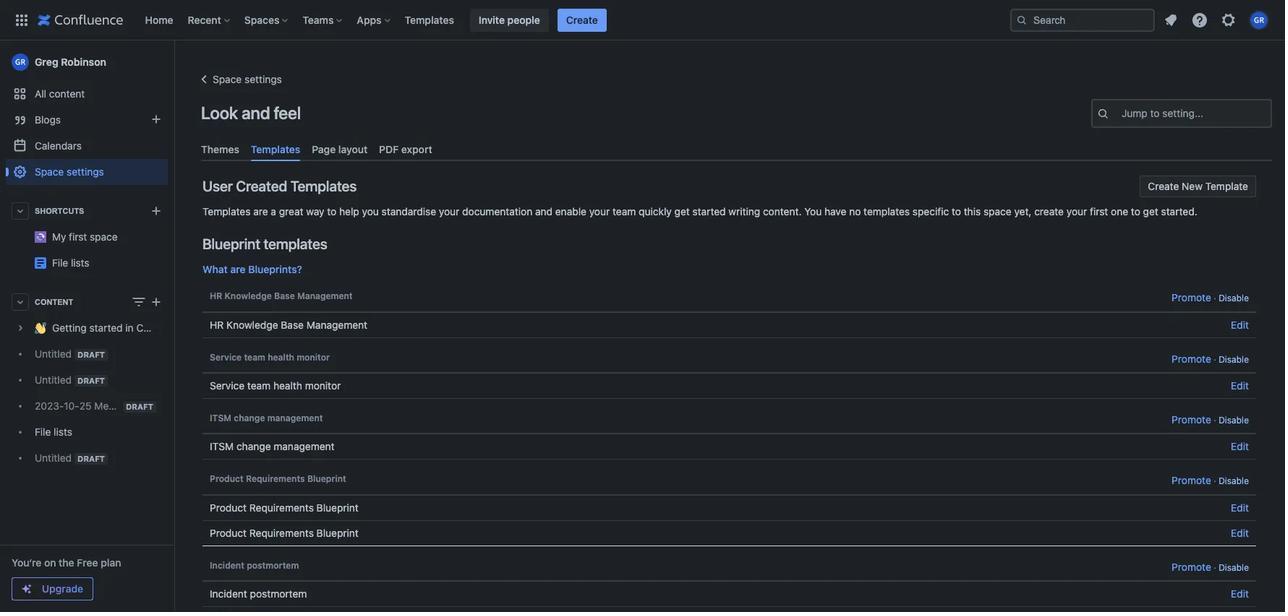 Task type: locate. For each thing, give the bounding box(es) containing it.
no
[[849, 206, 861, 218]]

settings icon image
[[1220, 11, 1237, 29]]

templates right no
[[864, 206, 910, 218]]

draft right 25
[[126, 402, 153, 412]]

file lists image
[[35, 257, 46, 269]]

untitled up the 2023-
[[35, 374, 72, 386]]

to right way
[[327, 206, 336, 218]]

health
[[268, 352, 294, 363], [273, 380, 302, 392]]

templates up user created templates
[[251, 143, 300, 155]]

1 get from the left
[[674, 206, 690, 218]]

space settings link up look and feel
[[195, 71, 282, 88]]

are right what
[[230, 263, 246, 276]]

space down calendars
[[35, 166, 64, 178]]

1 horizontal spatial are
[[253, 206, 268, 218]]

promote · disable for base
[[1172, 292, 1249, 304]]

banner
[[0, 0, 1285, 40]]

2 product from the top
[[210, 502, 247, 514]]

1 itsm change management from the top
[[210, 413, 323, 424]]

untitled draft
[[35, 348, 105, 360], [35, 374, 105, 386], [35, 452, 105, 464]]

my
[[168, 225, 182, 237], [52, 231, 66, 243]]

0 vertical spatial incident
[[210, 560, 244, 571]]

0 horizontal spatial templates
[[264, 236, 327, 253]]

0 horizontal spatial templates link
[[245, 137, 306, 161]]

1 horizontal spatial my
[[168, 225, 182, 237]]

tree inside space "element"
[[6, 315, 190, 472]]

teams button
[[298, 8, 348, 31]]

hr down what
[[210, 291, 222, 302]]

promote button for health
[[1172, 350, 1211, 367]]

1 horizontal spatial space settings link
[[195, 71, 282, 88]]

0 horizontal spatial first
[[69, 231, 87, 243]]

5 promote button from the top
[[1172, 559, 1211, 576]]

2 horizontal spatial file
[[168, 251, 184, 263]]

2 promote · disable from the top
[[1172, 353, 1249, 365]]

untitled
[[35, 348, 72, 360], [35, 374, 72, 386], [35, 452, 72, 464]]

promote · disable for management
[[1172, 414, 1249, 426]]

team
[[613, 206, 636, 218], [244, 352, 265, 363], [247, 380, 271, 392]]

3 product from the top
[[210, 527, 247, 539]]

spaces
[[244, 13, 279, 26]]

tree containing getting started in confluence
[[6, 315, 190, 472]]

edit
[[1231, 319, 1249, 331], [1231, 380, 1249, 392], [1231, 441, 1249, 453], [1231, 502, 1249, 514], [1231, 527, 1249, 539], [1231, 588, 1249, 600]]

settings down calendars link
[[67, 166, 104, 178]]

file lists link up content dropdown button
[[6, 250, 205, 276]]

0 vertical spatial templates link
[[400, 8, 458, 31]]

0 vertical spatial monitor
[[297, 352, 330, 363]]

3 untitled draft from the top
[[35, 452, 105, 464]]

2 vertical spatial untitled draft
[[35, 452, 105, 464]]

create left the new
[[1148, 180, 1179, 193]]

user created templates
[[202, 178, 357, 195]]

1 horizontal spatial first
[[185, 225, 203, 237]]

0 horizontal spatial my
[[52, 231, 66, 243]]

settings inside space "element"
[[67, 166, 104, 178]]

1 · from the top
[[1214, 293, 1216, 304]]

add shortcut image
[[148, 202, 165, 220]]

1 horizontal spatial settings
[[244, 73, 282, 85]]

started inside tree
[[89, 322, 123, 334]]

0 vertical spatial product
[[210, 474, 244, 485]]

1 vertical spatial service team health monitor
[[210, 380, 341, 392]]

file lists inside tree
[[35, 426, 72, 439]]

untitled down the 2023-
[[35, 452, 72, 464]]

2 untitled from the top
[[35, 374, 72, 386]]

1 vertical spatial management
[[274, 441, 335, 453]]

invite people button
[[470, 8, 549, 31]]

edit for management
[[1231, 441, 1249, 453]]

create a page image
[[148, 294, 165, 311]]

getting started in confluence link
[[6, 315, 190, 341]]

1 vertical spatial knowledge
[[226, 319, 278, 331]]

2 · from the top
[[1214, 354, 1216, 365]]

3 edit from the top
[[1231, 441, 1249, 453]]

promote button
[[1172, 289, 1211, 306], [1172, 350, 1211, 367], [1172, 411, 1211, 428], [1172, 472, 1211, 489], [1172, 559, 1211, 576]]

collapse sidebar image
[[158, 48, 189, 77]]

1 vertical spatial are
[[230, 263, 246, 276]]

file lists for "file lists" link on top of content dropdown button
[[168, 251, 205, 263]]

your right standardise on the top
[[439, 206, 460, 218]]

create new template link
[[1140, 176, 1256, 198]]

0 horizontal spatial my first space
[[52, 231, 118, 243]]

0 horizontal spatial get
[[674, 206, 690, 218]]

edit link for blueprint
[[1231, 527, 1249, 539]]

blueprints?
[[248, 263, 302, 276]]

0 horizontal spatial create
[[566, 13, 598, 26]]

file lists link right file lists icon
[[52, 257, 89, 269]]

hr knowledge base management
[[210, 291, 353, 302], [210, 319, 367, 331]]

2 vertical spatial product requirements blueprint
[[210, 527, 359, 539]]

get right quickly
[[674, 206, 690, 218]]

file lists right file lists icon
[[52, 257, 89, 269]]

started left in
[[89, 322, 123, 334]]

have
[[824, 206, 846, 218]]

global element
[[9, 0, 1007, 40]]

appswitcher icon image
[[13, 11, 30, 29]]

incident
[[210, 560, 244, 571], [210, 588, 247, 600]]

and left enable
[[535, 206, 553, 218]]

1 vertical spatial templates
[[264, 236, 327, 253]]

1 horizontal spatial and
[[535, 206, 553, 218]]

1 vertical spatial service
[[210, 380, 245, 392]]

all content
[[35, 88, 85, 100]]

1 vertical spatial hr knowledge base management
[[210, 319, 367, 331]]

0 horizontal spatial space settings link
[[6, 159, 168, 185]]

recent
[[188, 13, 221, 26]]

are for what
[[230, 263, 246, 276]]

3 promote from the top
[[1172, 414, 1211, 426]]

1 edit from the top
[[1231, 319, 1249, 331]]

0 vertical spatial postmortem
[[247, 560, 299, 571]]

Search field
[[1010, 8, 1155, 31]]

· for base
[[1214, 293, 1216, 304]]

content
[[35, 298, 73, 307]]

2 service from the top
[[210, 380, 245, 392]]

space settings
[[213, 73, 282, 85], [35, 166, 104, 178]]

home
[[145, 13, 173, 26]]

product requirements blueprint
[[210, 474, 346, 485], [210, 502, 359, 514], [210, 527, 359, 539]]

templates right apps popup button
[[405, 13, 454, 26]]

and left feel
[[242, 103, 270, 123]]

1 vertical spatial team
[[244, 352, 265, 363]]

first left one on the right
[[1090, 206, 1108, 218]]

management
[[267, 413, 323, 424], [274, 441, 335, 453]]

draft up 25
[[77, 376, 105, 385]]

templates link
[[400, 8, 458, 31], [245, 137, 306, 161]]

tab list containing themes
[[195, 137, 1278, 161]]

hr right confluence
[[210, 319, 224, 331]]

1 horizontal spatial space settings
[[213, 73, 282, 85]]

0 vertical spatial base
[[274, 291, 295, 302]]

templates link right apps popup button
[[400, 8, 458, 31]]

4 edit from the top
[[1231, 502, 1249, 514]]

your right enable
[[589, 206, 610, 218]]

file inside tree
[[35, 426, 51, 439]]

space up what
[[206, 225, 234, 237]]

2 service team health monitor from the top
[[210, 380, 341, 392]]

calendars link
[[6, 133, 168, 159]]

0 vertical spatial incident postmortem
[[210, 560, 299, 571]]

disable link for base
[[1219, 293, 1249, 304]]

templates down user
[[202, 206, 251, 218]]

and
[[242, 103, 270, 123], [535, 206, 553, 218]]

space settings link down calendars
[[6, 159, 168, 185]]

file
[[168, 251, 184, 263], [52, 257, 68, 269], [35, 426, 51, 439]]

2 promote button from the top
[[1172, 350, 1211, 367]]

tab list
[[195, 137, 1278, 161]]

file lists up what
[[168, 251, 205, 263]]

0 vertical spatial and
[[242, 103, 270, 123]]

0 horizontal spatial settings
[[67, 166, 104, 178]]

0 horizontal spatial are
[[230, 263, 246, 276]]

monitor
[[297, 352, 330, 363], [305, 380, 341, 392]]

Search settings text field
[[1122, 106, 1124, 121]]

first up what
[[185, 225, 203, 237]]

tree
[[6, 315, 190, 472]]

1 horizontal spatial templates link
[[400, 8, 458, 31]]

3 edit link from the top
[[1231, 441, 1249, 453]]

themes
[[201, 143, 239, 155]]

2 promote from the top
[[1172, 353, 1211, 365]]

blueprint templates
[[202, 236, 327, 253]]

1 vertical spatial space
[[35, 166, 64, 178]]

settings
[[244, 73, 282, 85], [67, 166, 104, 178]]

6 edit link from the top
[[1231, 588, 1249, 600]]

2 edit link from the top
[[1231, 380, 1249, 392]]

2023-
[[35, 400, 64, 412]]

3 promote button from the top
[[1172, 411, 1211, 428]]

space down shortcuts dropdown button in the top left of the page
[[90, 231, 118, 243]]

0 horizontal spatial space
[[35, 166, 64, 178]]

file lists link down 25
[[6, 419, 168, 445]]

0 vertical spatial hr
[[210, 291, 222, 302]]

3 · from the top
[[1214, 415, 1216, 426]]

2 edit from the top
[[1231, 380, 1249, 392]]

space settings up look and feel
[[213, 73, 282, 85]]

incident postmortem
[[210, 560, 299, 571], [210, 588, 307, 600]]

create inside the global element
[[566, 13, 598, 26]]

2 vertical spatial product
[[210, 527, 247, 539]]

create
[[1034, 206, 1064, 218]]

settings up look and feel
[[244, 73, 282, 85]]

1 disable from the top
[[1219, 293, 1249, 304]]

started left writing
[[692, 206, 726, 218]]

1 edit link from the top
[[1231, 319, 1249, 331]]

space right this
[[984, 206, 1012, 218]]

0 vertical spatial product requirements blueprint
[[210, 474, 346, 485]]

first
[[1090, 206, 1108, 218], [185, 225, 203, 237], [69, 231, 87, 243]]

3 disable link from the top
[[1219, 415, 1249, 426]]

1 vertical spatial untitled
[[35, 374, 72, 386]]

lists
[[187, 251, 205, 263], [71, 257, 89, 269], [54, 426, 72, 439]]

1 hr knowledge base management from the top
[[210, 291, 353, 302]]

2 untitled draft from the top
[[35, 374, 105, 386]]

2023-10-25 meeting notes
[[35, 400, 161, 412]]

templates
[[864, 206, 910, 218], [264, 236, 327, 253]]

untitled down getting
[[35, 348, 72, 360]]

0 vertical spatial health
[[268, 352, 294, 363]]

1 disable link from the top
[[1219, 293, 1249, 304]]

0 horizontal spatial your
[[439, 206, 460, 218]]

disable link for health
[[1219, 354, 1249, 365]]

your right create
[[1067, 206, 1087, 218]]

are
[[253, 206, 268, 218], [230, 263, 246, 276]]

2 vertical spatial untitled
[[35, 452, 72, 464]]

1 incident from the top
[[210, 560, 244, 571]]

my first space down shortcuts dropdown button in the top left of the page
[[52, 231, 118, 243]]

4 promote button from the top
[[1172, 472, 1211, 489]]

1 promote from the top
[[1172, 292, 1211, 304]]

0 vertical spatial untitled
[[35, 348, 72, 360]]

6 edit from the top
[[1231, 588, 1249, 600]]

confluence image
[[38, 11, 123, 29], [38, 11, 123, 29]]

layout
[[338, 143, 368, 155]]

3 promote · disable from the top
[[1172, 414, 1249, 426]]

templates link up user created templates
[[245, 137, 306, 161]]

first down shortcuts dropdown button in the top left of the page
[[69, 231, 87, 243]]

to
[[1150, 107, 1160, 119], [327, 206, 336, 218], [952, 206, 961, 218], [1131, 206, 1140, 218]]

untitled draft up '10-'
[[35, 374, 105, 386]]

1 vertical spatial hr
[[210, 319, 224, 331]]

notification icon image
[[1162, 11, 1180, 29]]

my first space up what
[[168, 225, 234, 237]]

my first space
[[168, 225, 234, 237], [52, 231, 118, 243]]

2 horizontal spatial space
[[984, 206, 1012, 218]]

0 vertical spatial are
[[253, 206, 268, 218]]

my first space link down shortcuts dropdown button in the top left of the page
[[52, 231, 118, 243]]

space up look
[[213, 73, 242, 85]]

apps button
[[352, 8, 396, 31]]

promote button for management
[[1172, 411, 1211, 428]]

2 get from the left
[[1143, 206, 1158, 218]]

0 vertical spatial space
[[213, 73, 242, 85]]

0 vertical spatial started
[[692, 206, 726, 218]]

first for my first space link under shortcuts dropdown button in the top left of the page
[[69, 231, 87, 243]]

untitled draft down '10-'
[[35, 452, 105, 464]]

3 disable from the top
[[1219, 415, 1249, 426]]

1 vertical spatial product requirements blueprint
[[210, 502, 359, 514]]

1 vertical spatial untitled draft
[[35, 374, 105, 386]]

5 edit link from the top
[[1231, 527, 1249, 539]]

getting started in confluence
[[52, 322, 190, 334]]

requirements
[[246, 474, 305, 485], [249, 502, 314, 514], [249, 527, 314, 539]]

you're on the free plan
[[12, 557, 121, 569]]

file lists down the 2023-
[[35, 426, 72, 439]]

space settings link
[[195, 71, 282, 88], [6, 159, 168, 185]]

0 horizontal spatial file
[[35, 426, 51, 439]]

2 itsm from the top
[[210, 441, 234, 453]]

create right 'people' in the top left of the page
[[566, 13, 598, 26]]

0 vertical spatial service team health monitor
[[210, 352, 330, 363]]

greg
[[35, 56, 58, 68]]

home link
[[141, 8, 178, 31]]

2 disable link from the top
[[1219, 354, 1249, 365]]

1 product requirements blueprint from the top
[[210, 474, 346, 485]]

2 disable from the top
[[1219, 354, 1249, 365]]

2 hr knowledge base management from the top
[[210, 319, 367, 331]]

5 edit from the top
[[1231, 527, 1249, 539]]

0 horizontal spatial started
[[89, 322, 123, 334]]

0 vertical spatial create
[[566, 13, 598, 26]]

your
[[439, 206, 460, 218], [589, 206, 610, 218], [1067, 206, 1087, 218]]

0 vertical spatial hr knowledge base management
[[210, 291, 353, 302]]

1 horizontal spatial your
[[589, 206, 610, 218]]

space settings inside space "element"
[[35, 166, 104, 178]]

space
[[213, 73, 242, 85], [35, 166, 64, 178]]

1 promote button from the top
[[1172, 289, 1211, 306]]

file lists link inside tree
[[6, 419, 168, 445]]

1 vertical spatial itsm change management
[[210, 441, 335, 453]]

disable
[[1219, 293, 1249, 304], [1219, 354, 1249, 365], [1219, 415, 1249, 426], [1219, 476, 1249, 487], [1219, 562, 1249, 573]]

space
[[984, 206, 1012, 218], [206, 225, 234, 237], [90, 231, 118, 243]]

0 horizontal spatial space
[[90, 231, 118, 243]]

0 vertical spatial management
[[267, 413, 323, 424]]

1 vertical spatial product
[[210, 502, 247, 514]]

1 vertical spatial incident
[[210, 588, 247, 600]]

2 itsm change management from the top
[[210, 441, 335, 453]]

lists down '10-'
[[54, 426, 72, 439]]

10-
[[64, 400, 79, 412]]

4 disable link from the top
[[1219, 476, 1249, 487]]

documentation
[[462, 206, 532, 218]]

1 vertical spatial space settings
[[35, 166, 104, 178]]

0 vertical spatial itsm change management
[[210, 413, 323, 424]]

1 vertical spatial settings
[[67, 166, 104, 178]]

one
[[1111, 206, 1128, 218]]

1 vertical spatial templates link
[[245, 137, 306, 161]]

templates are a great way to help you standardise your documentation and enable your team quickly get started writing content. you have no templates specific to this space yet, create your first one to get started.
[[202, 206, 1197, 218]]

content button
[[6, 289, 168, 315]]

plan
[[101, 557, 121, 569]]

a
[[271, 206, 276, 218]]

are left a
[[253, 206, 268, 218]]

get left 'started.'
[[1143, 206, 1158, 218]]

1 promote · disable from the top
[[1172, 292, 1249, 304]]

promote · disable
[[1172, 292, 1249, 304], [1172, 353, 1249, 365], [1172, 414, 1249, 426], [1172, 475, 1249, 487], [1172, 561, 1249, 573]]

get
[[674, 206, 690, 218], [1143, 206, 1158, 218]]

file lists for "file lists" link right of file lists icon
[[52, 257, 89, 269]]

0 vertical spatial service
[[210, 352, 242, 363]]

5 · from the top
[[1214, 562, 1216, 573]]

templates up blueprints?
[[264, 236, 327, 253]]

space settings down calendars
[[35, 166, 104, 178]]

confluence
[[136, 322, 190, 334]]

1 horizontal spatial create
[[1148, 180, 1179, 193]]

edit link for base
[[1231, 319, 1249, 331]]

0 vertical spatial itsm
[[210, 413, 231, 424]]

are inside button
[[230, 263, 246, 276]]

untitled draft down getting
[[35, 348, 105, 360]]

1 your from the left
[[439, 206, 460, 218]]

1 vertical spatial started
[[89, 322, 123, 334]]

itsm change management
[[210, 413, 323, 424], [210, 441, 335, 453]]

0 vertical spatial untitled draft
[[35, 348, 105, 360]]

change view image
[[130, 294, 148, 311]]

file lists link
[[6, 250, 205, 276], [52, 257, 89, 269], [6, 419, 168, 445]]

1 horizontal spatial started
[[692, 206, 726, 218]]

help icon image
[[1191, 11, 1208, 29]]

1 vertical spatial create
[[1148, 180, 1179, 193]]

page layout link
[[306, 137, 373, 161]]

export
[[401, 143, 432, 155]]

calendars
[[35, 140, 82, 152]]

1 vertical spatial incident postmortem
[[210, 588, 307, 600]]

1 vertical spatial itsm
[[210, 441, 234, 453]]



Task type: describe. For each thing, give the bounding box(es) containing it.
2 incident postmortem from the top
[[210, 588, 307, 600]]

0 vertical spatial team
[[613, 206, 636, 218]]

1 vertical spatial base
[[281, 319, 304, 331]]

great
[[279, 206, 303, 218]]

all content link
[[6, 81, 168, 107]]

my first space link down add shortcut image
[[6, 224, 234, 250]]

0 vertical spatial change
[[234, 413, 265, 424]]

new
[[1182, 180, 1203, 193]]

template
[[1205, 180, 1248, 193]]

1 untitled draft from the top
[[35, 348, 105, 360]]

quickly
[[639, 206, 672, 218]]

people
[[507, 13, 540, 26]]

all
[[35, 88, 46, 100]]

feel
[[274, 103, 301, 123]]

2 your from the left
[[589, 206, 610, 218]]

1 horizontal spatial file
[[52, 257, 68, 269]]

1 service from the top
[[210, 352, 242, 363]]

0 horizontal spatial and
[[242, 103, 270, 123]]

templates inside the global element
[[405, 13, 454, 26]]

5 disable link from the top
[[1219, 562, 1249, 573]]

free
[[77, 557, 98, 569]]

robinson
[[61, 56, 106, 68]]

pdf
[[379, 143, 399, 155]]

jump
[[1122, 107, 1148, 119]]

templates up way
[[290, 178, 357, 195]]

0 vertical spatial space settings
[[213, 73, 282, 85]]

teams
[[303, 13, 334, 26]]

on
[[44, 557, 56, 569]]

themes link
[[195, 137, 245, 161]]

templates link inside the global element
[[400, 8, 458, 31]]

promote for management
[[1172, 414, 1211, 426]]

greg robinson link
[[6, 48, 168, 77]]

5 promote from the top
[[1172, 561, 1211, 573]]

recent button
[[183, 8, 236, 31]]

1 vertical spatial postmortem
[[250, 588, 307, 600]]

2 vertical spatial requirements
[[249, 527, 314, 539]]

specific
[[913, 206, 949, 218]]

this
[[964, 206, 981, 218]]

user
[[202, 178, 233, 195]]

premium image
[[21, 584, 33, 595]]

what are blueprints? button
[[202, 263, 302, 277]]

lists up what
[[187, 251, 205, 263]]

page
[[312, 143, 336, 155]]

1 vertical spatial management
[[306, 319, 367, 331]]

1 horizontal spatial my first space
[[168, 225, 234, 237]]

setting...
[[1162, 107, 1203, 119]]

disable link for management
[[1219, 415, 1249, 426]]

2 horizontal spatial first
[[1090, 206, 1108, 218]]

lists inside tree
[[54, 426, 72, 439]]

you're
[[12, 557, 41, 569]]

shortcuts button
[[6, 198, 168, 224]]

1 hr from the top
[[210, 291, 222, 302]]

3 product requirements blueprint from the top
[[210, 527, 359, 539]]

edit link for health
[[1231, 380, 1249, 392]]

1 horizontal spatial space
[[206, 225, 234, 237]]

pdf export
[[379, 143, 432, 155]]

4 promote from the top
[[1172, 475, 1211, 487]]

2 hr from the top
[[210, 319, 224, 331]]

look
[[201, 103, 238, 123]]

yet,
[[1014, 206, 1032, 218]]

2 vertical spatial team
[[247, 380, 271, 392]]

what
[[202, 263, 228, 276]]

1 vertical spatial change
[[236, 441, 271, 453]]

in
[[125, 322, 134, 334]]

invite
[[479, 13, 505, 26]]

3 untitled from the top
[[35, 452, 72, 464]]

blogs link
[[6, 107, 168, 133]]

4 promote · disable from the top
[[1172, 475, 1249, 487]]

content.
[[763, 206, 802, 218]]

jump to setting...
[[1122, 107, 1203, 119]]

content
[[49, 88, 85, 100]]

create a blog image
[[148, 111, 165, 128]]

create link
[[557, 8, 607, 31]]

draft down getting started in confluence link
[[77, 350, 105, 359]]

lists right file lists icon
[[71, 257, 89, 269]]

0 vertical spatial templates
[[864, 206, 910, 218]]

disable for health
[[1219, 354, 1249, 365]]

promote · disable for health
[[1172, 353, 1249, 365]]

1 itsm from the top
[[210, 413, 231, 424]]

upgrade
[[42, 583, 83, 595]]

create for create new template
[[1148, 180, 1179, 193]]

25
[[79, 400, 92, 412]]

4 disable from the top
[[1219, 476, 1249, 487]]

edit for base
[[1231, 319, 1249, 331]]

getting
[[52, 322, 87, 334]]

what are blueprints?
[[202, 263, 302, 276]]

to right one on the right
[[1131, 206, 1140, 218]]

apps
[[357, 13, 382, 26]]

· for health
[[1214, 354, 1216, 365]]

5 promote · disable from the top
[[1172, 561, 1249, 573]]

standardise
[[382, 206, 436, 218]]

to right jump
[[1150, 107, 1160, 119]]

1 horizontal spatial space
[[213, 73, 242, 85]]

disable for base
[[1219, 293, 1249, 304]]

pdf export link
[[373, 137, 438, 161]]

0 vertical spatial knowledge
[[225, 291, 272, 302]]

look and feel
[[201, 103, 301, 123]]

to left this
[[952, 206, 961, 218]]

3 your from the left
[[1067, 206, 1087, 218]]

5 disable from the top
[[1219, 562, 1249, 573]]

1 vertical spatial and
[[535, 206, 553, 218]]

promote for health
[[1172, 353, 1211, 365]]

created
[[236, 178, 287, 195]]

1 incident postmortem from the top
[[210, 560, 299, 571]]

you
[[362, 206, 379, 218]]

the
[[59, 557, 74, 569]]

create new template
[[1148, 180, 1248, 193]]

0 vertical spatial requirements
[[246, 474, 305, 485]]

space inside "element"
[[35, 166, 64, 178]]

4 · from the top
[[1214, 476, 1216, 487]]

banner containing home
[[0, 0, 1285, 40]]

way
[[306, 206, 324, 218]]

invite people
[[479, 13, 540, 26]]

create for create
[[566, 13, 598, 26]]

edit for blueprint
[[1231, 527, 1249, 539]]

1 vertical spatial requirements
[[249, 502, 314, 514]]

1 vertical spatial health
[[273, 380, 302, 392]]

2 incident from the top
[[210, 588, 247, 600]]

4 edit link from the top
[[1231, 502, 1249, 514]]

started.
[[1161, 206, 1197, 218]]

enable
[[555, 206, 587, 218]]

disable for management
[[1219, 415, 1249, 426]]

1 service team health monitor from the top
[[210, 352, 330, 363]]

first for my first space link below add shortcut image
[[185, 225, 203, 237]]

spaces button
[[240, 8, 294, 31]]

promote for base
[[1172, 292, 1211, 304]]

· for management
[[1214, 415, 1216, 426]]

are for templates
[[253, 206, 268, 218]]

meeting
[[94, 400, 132, 412]]

promote button for base
[[1172, 289, 1211, 306]]

greg robinson
[[35, 56, 106, 68]]

2 product requirements blueprint from the top
[[210, 502, 359, 514]]

1 product from the top
[[210, 474, 244, 485]]

you
[[804, 206, 822, 218]]

0 vertical spatial management
[[297, 291, 353, 302]]

edit for health
[[1231, 380, 1249, 392]]

help
[[339, 206, 359, 218]]

1 vertical spatial monitor
[[305, 380, 341, 392]]

upgrade button
[[12, 579, 93, 600]]

notes
[[135, 400, 161, 412]]

page layout
[[312, 143, 368, 155]]

1 untitled from the top
[[35, 348, 72, 360]]

draft down 25
[[77, 454, 105, 464]]

search image
[[1016, 14, 1028, 26]]

1 vertical spatial space settings link
[[6, 159, 168, 185]]

space element
[[0, 40, 234, 613]]

edit link for management
[[1231, 441, 1249, 453]]

0 vertical spatial settings
[[244, 73, 282, 85]]

writing
[[729, 206, 760, 218]]

blogs
[[35, 114, 61, 126]]

shortcuts
[[35, 207, 84, 216]]



Task type: vqa. For each thing, say whether or not it's contained in the screenshot.


